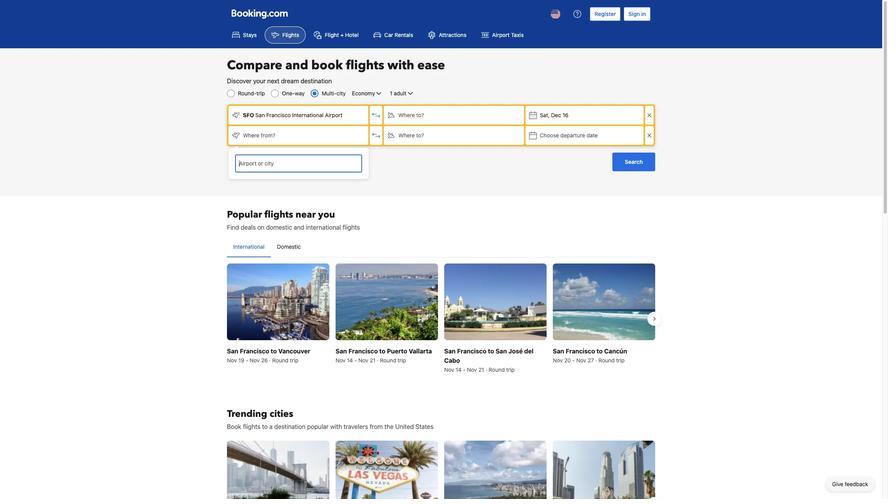 Task type: vqa. For each thing, say whether or not it's contained in the screenshot.


Task type: locate. For each thing, give the bounding box(es) containing it.
flight
[[325, 32, 339, 38]]

compare and book flights with ease discover your next dream destination
[[227, 57, 445, 85]]

2 to? from the top
[[416, 132, 424, 139]]

flights
[[346, 57, 384, 74], [264, 208, 293, 221], [343, 224, 360, 231], [243, 423, 260, 430]]

sfo
[[243, 112, 254, 118]]

multi-city
[[322, 90, 346, 97]]

to inside san francisco to vancouver nov 19 - nov 26 · round trip
[[271, 348, 277, 355]]

to inside 'trending cities book flights to a destination popular with travelers from the united states'
[[262, 423, 268, 430]]

domestic
[[277, 243, 301, 250]]

trip down puerto
[[398, 357, 406, 364]]

0 vertical spatial a
[[245, 158, 248, 166]]

francisco up 27
[[566, 348, 595, 355]]

a right add in the left top of the page
[[245, 158, 248, 166]]

compare
[[227, 57, 282, 74]]

josé
[[509, 348, 523, 355]]

francisco left puerto
[[349, 348, 378, 355]]

to left puerto
[[379, 348, 386, 355]]

san francisco to cancún image
[[553, 264, 655, 340]]

14
[[347, 357, 353, 364], [456, 367, 462, 373]]

flights inside compare and book flights with ease discover your next dream destination
[[346, 57, 384, 74]]

from?
[[261, 132, 275, 139]]

sat, dec 16
[[540, 112, 569, 118]]

car
[[384, 32, 393, 38]]

1 horizontal spatial with
[[387, 57, 414, 74]]

a down cities
[[269, 423, 273, 430]]

1 horizontal spatial international
[[292, 112, 324, 118]]

1 vertical spatial with
[[330, 423, 342, 430]]

0 vertical spatial where to?
[[398, 112, 424, 118]]

stays
[[243, 32, 257, 38]]

0 horizontal spatial with
[[330, 423, 342, 430]]

add a flight button
[[227, 153, 270, 171]]

destination up multi- on the left top of page
[[301, 77, 332, 85]]

flights inside 'trending cities book flights to a destination popular with travelers from the united states'
[[243, 423, 260, 430]]

flights up 'economy'
[[346, 57, 384, 74]]

san inside san francisco to puerto vallarta nov 14 - nov 21 · round trip
[[336, 348, 347, 355]]

21 inside san francisco to puerto vallarta nov 14 - nov 21 · round trip
[[370, 357, 376, 364]]

0 vertical spatial where to? button
[[384, 106, 524, 125]]

francisco for san francisco to vancouver
[[240, 348, 269, 355]]

1 vertical spatial region
[[221, 438, 662, 499]]

1 to? from the top
[[416, 112, 424, 118]]

trip down cancún
[[616, 357, 625, 364]]

sat,
[[540, 112, 550, 118]]

destination inside compare and book flights with ease discover your next dream destination
[[301, 77, 332, 85]]

and up dream
[[285, 57, 308, 74]]

0 vertical spatial with
[[387, 57, 414, 74]]

way
[[295, 90, 305, 97]]

tab list
[[227, 237, 655, 258]]

honolulu, united states of america image
[[444, 441, 547, 499]]

to down trending
[[262, 423, 268, 430]]

booking.com logo image
[[232, 9, 288, 18], [232, 9, 288, 18]]

one-
[[282, 90, 295, 97]]

1 vertical spatial international
[[233, 243, 265, 250]]

francisco up 26
[[240, 348, 269, 355]]

international
[[292, 112, 324, 118], [233, 243, 265, 250]]

from
[[370, 423, 383, 430]]

0 horizontal spatial 14
[[347, 357, 353, 364]]

register
[[595, 11, 616, 17]]

0 vertical spatial to?
[[416, 112, 424, 118]]

cancún
[[604, 348, 627, 355]]

14 inside san francisco to san josé del cabo nov 14 - nov 21 · round trip
[[456, 367, 462, 373]]

0 vertical spatial region
[[221, 261, 662, 377]]

vancouver
[[278, 348, 310, 355]]

choose departure date
[[540, 132, 598, 139]]

and down "near"
[[294, 224, 304, 231]]

round
[[272, 357, 288, 364], [380, 357, 396, 364], [599, 357, 615, 364], [489, 367, 505, 373]]

francisco inside san francisco to san josé del cabo nov 14 - nov 21 · round trip
[[457, 348, 487, 355]]

popular flights near you find deals on domestic and international flights
[[227, 208, 360, 231]]

1 horizontal spatial airport
[[492, 32, 510, 38]]

tab list containing international
[[227, 237, 655, 258]]

del
[[524, 348, 534, 355]]

to inside san francisco to cancún nov 20 - nov 27 · round trip
[[597, 348, 603, 355]]

- inside san francisco to cancún nov 20 - nov 27 · round trip
[[572, 357, 575, 364]]

to left cancún
[[597, 348, 603, 355]]

sign in
[[629, 11, 646, 17]]

francisco inside san francisco to puerto vallarta nov 14 - nov 21 · round trip
[[349, 348, 378, 355]]

region
[[221, 261, 662, 377], [221, 438, 662, 499]]

to inside san francisco to puerto vallarta nov 14 - nov 21 · round trip
[[379, 348, 386, 355]]

0 horizontal spatial international
[[233, 243, 265, 250]]

to?
[[416, 112, 424, 118], [416, 132, 424, 139]]

1 horizontal spatial 14
[[456, 367, 462, 373]]

· inside san francisco to san josé del cabo nov 14 - nov 21 · round trip
[[486, 367, 487, 373]]

discover
[[227, 77, 252, 85]]

1 vertical spatial airport
[[325, 112, 342, 118]]

0 horizontal spatial a
[[245, 158, 248, 166]]

near
[[296, 208, 316, 221]]

1 vertical spatial 21
[[479, 367, 484, 373]]

flight + hotel link
[[307, 26, 365, 44]]

and inside compare and book flights with ease discover your next dream destination
[[285, 57, 308, 74]]

0 horizontal spatial 21
[[370, 357, 376, 364]]

flights down trending
[[243, 423, 260, 430]]

21
[[370, 357, 376, 364], [479, 367, 484, 373]]

san for san francisco to puerto vallarta
[[336, 348, 347, 355]]

1 region from the top
[[221, 261, 662, 377]]

where to? for sat, dec 16
[[398, 112, 424, 118]]

airport down multi-city
[[325, 112, 342, 118]]

destination down cities
[[274, 423, 306, 430]]

puerto
[[387, 348, 407, 355]]

1 vertical spatial where to?
[[398, 132, 424, 139]]

round-
[[238, 90, 256, 97]]

0 vertical spatial destination
[[301, 77, 332, 85]]

a inside button
[[245, 158, 248, 166]]

where inside where from? "dropdown button"
[[243, 132, 259, 139]]

francisco inside san francisco to cancún nov 20 - nov 27 · round trip
[[566, 348, 595, 355]]

one-way
[[282, 90, 305, 97]]

where from?
[[243, 132, 275, 139]]

travelers
[[344, 423, 368, 430]]

2 where to? from the top
[[398, 132, 424, 139]]

and
[[285, 57, 308, 74], [294, 224, 304, 231]]

1 vertical spatial destination
[[274, 423, 306, 430]]

1 vertical spatial a
[[269, 423, 273, 430]]

sign in link
[[624, 7, 651, 21]]

1 vertical spatial 14
[[456, 367, 462, 373]]

with
[[387, 57, 414, 74], [330, 423, 342, 430]]

los angeles, united states of america image
[[553, 441, 655, 499]]

region containing san francisco to vancouver
[[221, 261, 662, 377]]

francisco up from?
[[266, 112, 291, 118]]

2 region from the top
[[221, 438, 662, 499]]

trip inside san francisco to san josé del cabo nov 14 - nov 21 · round trip
[[506, 367, 515, 373]]

1 where to? from the top
[[398, 112, 424, 118]]

airport left taxis
[[492, 32, 510, 38]]

where
[[398, 112, 415, 118], [243, 132, 259, 139], [398, 132, 415, 139]]

san for san francisco to cancún
[[553, 348, 564, 355]]

give feedback button
[[826, 477, 875, 491]]

francisco for san francisco to puerto vallarta
[[349, 348, 378, 355]]

attractions link
[[421, 26, 473, 44]]

to? for choose departure date
[[416, 132, 424, 139]]

dream
[[281, 77, 299, 85]]

where to? button
[[384, 106, 524, 125], [384, 126, 524, 145]]

multi-
[[322, 90, 337, 97]]

trending
[[227, 408, 267, 421]]

1 horizontal spatial a
[[269, 423, 273, 430]]

give
[[832, 481, 844, 488]]

trip down josé
[[506, 367, 515, 373]]

1 horizontal spatial 21
[[479, 367, 484, 373]]

your
[[253, 77, 266, 85]]

where to?
[[398, 112, 424, 118], [398, 132, 424, 139]]

1 vertical spatial where to? button
[[384, 126, 524, 145]]

0 vertical spatial 14
[[347, 357, 353, 364]]

francisco up cabo
[[457, 348, 487, 355]]

taxis
[[511, 32, 524, 38]]

1 where to? button from the top
[[384, 106, 524, 125]]

san inside san francisco to vancouver nov 19 - nov 26 · round trip
[[227, 348, 238, 355]]

trip down vancouver
[[290, 357, 298, 364]]

a inside 'trending cities book flights to a destination popular with travelers from the united states'
[[269, 423, 273, 430]]

0 vertical spatial and
[[285, 57, 308, 74]]

adult
[[394, 90, 407, 97]]

·
[[269, 357, 271, 364], [377, 357, 379, 364], [596, 357, 597, 364], [486, 367, 487, 373]]

flights up domestic
[[264, 208, 293, 221]]

sfo san francisco international airport
[[243, 112, 342, 118]]

0 horizontal spatial airport
[[325, 112, 342, 118]]

0 vertical spatial 21
[[370, 357, 376, 364]]

san inside san francisco to cancún nov 20 - nov 27 · round trip
[[553, 348, 564, 355]]

francisco inside san francisco to vancouver nov 19 - nov 26 · round trip
[[240, 348, 269, 355]]

1 vertical spatial to?
[[416, 132, 424, 139]]

international down the deals
[[233, 243, 265, 250]]

1 vertical spatial and
[[294, 224, 304, 231]]

to left vancouver
[[271, 348, 277, 355]]

with up adult
[[387, 57, 414, 74]]

book
[[227, 423, 241, 430]]

popular
[[307, 423, 329, 430]]

to inside san francisco to san josé del cabo nov 14 - nov 21 · round trip
[[488, 348, 494, 355]]

2 where to? button from the top
[[384, 126, 524, 145]]

international up where from? "dropdown button"
[[292, 112, 324, 118]]

19
[[238, 357, 244, 364]]

to left josé
[[488, 348, 494, 355]]

to
[[271, 348, 277, 355], [379, 348, 386, 355], [488, 348, 494, 355], [597, 348, 603, 355], [262, 423, 268, 430]]

city
[[337, 90, 346, 97]]

with right popular
[[330, 423, 342, 430]]

- inside san francisco to vancouver nov 19 - nov 26 · round trip
[[246, 357, 248, 364]]



Task type: describe. For each thing, give the bounding box(es) containing it.
vallarta
[[409, 348, 432, 355]]

- inside san francisco to san josé del cabo nov 14 - nov 21 · round trip
[[463, 367, 466, 373]]

san francisco to puerto vallarta nov 14 - nov 21 · round trip
[[336, 348, 432, 364]]

give feedback
[[832, 481, 868, 488]]

26
[[261, 357, 268, 364]]

search
[[625, 158, 643, 165]]

21 inside san francisco to san josé del cabo nov 14 - nov 21 · round trip
[[479, 367, 484, 373]]

· inside san francisco to vancouver nov 19 - nov 26 · round trip
[[269, 357, 271, 364]]

where for sat, dec 16
[[398, 112, 415, 118]]

search button
[[613, 153, 655, 171]]

· inside san francisco to puerto vallarta nov 14 - nov 21 · round trip
[[377, 357, 379, 364]]

international inside button
[[233, 243, 265, 250]]

domestic button
[[271, 237, 307, 257]]

register link
[[590, 7, 621, 21]]

choose departure date button
[[526, 126, 644, 145]]

deals
[[241, 224, 256, 231]]

to for puerto
[[379, 348, 386, 355]]

san francisco to san josé del cabo image
[[444, 264, 547, 340]]

round-trip
[[238, 90, 265, 97]]

san for san francisco to san josé del cabo
[[444, 348, 456, 355]]

destination inside 'trending cities book flights to a destination popular with travelers from the united states'
[[274, 423, 306, 430]]

francisco for san francisco to san josé del cabo
[[457, 348, 487, 355]]

0 vertical spatial airport
[[492, 32, 510, 38]]

1 adult button
[[389, 89, 415, 98]]

trip down your
[[256, 90, 265, 97]]

where to? button for choose
[[384, 126, 524, 145]]

1
[[390, 90, 392, 97]]

san francisco to san josé del cabo nov 14 - nov 21 · round trip
[[444, 348, 534, 373]]

to for san
[[488, 348, 494, 355]]

with inside compare and book flights with ease discover your next dream destination
[[387, 57, 414, 74]]

14 inside san francisco to puerto vallarta nov 14 - nov 21 · round trip
[[347, 357, 353, 364]]

on
[[257, 224, 265, 231]]

Airport or city text field
[[238, 159, 359, 168]]

economy
[[352, 90, 375, 97]]

+
[[340, 32, 344, 38]]

san francisco to puerto vallarta image
[[336, 264, 438, 340]]

trip inside san francisco to cancún nov 20 - nov 27 · round trip
[[616, 357, 625, 364]]

flights right international at left
[[343, 224, 360, 231]]

flights
[[283, 32, 299, 38]]

states
[[416, 423, 434, 430]]

27
[[588, 357, 594, 364]]

new york, united states of america image
[[227, 441, 329, 499]]

add a flight
[[232, 158, 265, 166]]

0 vertical spatial international
[[292, 112, 324, 118]]

san francisco to cancún nov 20 - nov 27 · round trip
[[553, 348, 627, 364]]

trip inside san francisco to vancouver nov 19 - nov 26 · round trip
[[290, 357, 298, 364]]

ease
[[417, 57, 445, 74]]

trip inside san francisco to puerto vallarta nov 14 - nov 21 · round trip
[[398, 357, 406, 364]]

1 adult
[[390, 90, 407, 97]]

date
[[587, 132, 598, 139]]

book
[[311, 57, 343, 74]]

francisco for san francisco to cancún
[[566, 348, 595, 355]]

popular
[[227, 208, 262, 221]]

car rentals link
[[367, 26, 420, 44]]

20
[[564, 357, 571, 364]]

to for vancouver
[[271, 348, 277, 355]]

choose
[[540, 132, 559, 139]]

in
[[641, 11, 646, 17]]

- inside san francisco to puerto vallarta nov 14 - nov 21 · round trip
[[354, 357, 357, 364]]

where to? button for sat,
[[384, 106, 524, 125]]

round inside san francisco to vancouver nov 19 - nov 26 · round trip
[[272, 357, 288, 364]]

stays link
[[225, 26, 263, 44]]

hotel
[[345, 32, 359, 38]]

dec
[[551, 112, 561, 118]]

cabo
[[444, 357, 460, 364]]

where for choose departure date
[[398, 132, 415, 139]]

cities
[[270, 408, 293, 421]]

sat, dec 16 button
[[526, 106, 644, 125]]

round inside san francisco to san josé del cabo nov 14 - nov 21 · round trip
[[489, 367, 505, 373]]

san for san francisco to vancouver
[[227, 348, 238, 355]]

and inside popular flights near you find deals on domestic and international flights
[[294, 224, 304, 231]]

16
[[563, 112, 569, 118]]

to? for sat, dec 16
[[416, 112, 424, 118]]

round inside san francisco to puerto vallarta nov 14 - nov 21 · round trip
[[380, 357, 396, 364]]

international
[[306, 224, 341, 231]]

san francisco to vancouver nov 19 - nov 26 · round trip
[[227, 348, 310, 364]]

las vegas, united states of america image
[[336, 441, 438, 499]]

flights link
[[265, 26, 306, 44]]

departure
[[561, 132, 585, 139]]

attractions
[[439, 32, 467, 38]]

car rentals
[[384, 32, 413, 38]]

the
[[385, 423, 394, 430]]

find
[[227, 224, 239, 231]]

flight + hotel
[[325, 32, 359, 38]]

you
[[318, 208, 335, 221]]

to for cancún
[[597, 348, 603, 355]]

· inside san francisco to cancún nov 20 - nov 27 · round trip
[[596, 357, 597, 364]]

san francisco to vancouver image
[[227, 264, 329, 340]]

international button
[[227, 237, 271, 257]]

round inside san francisco to cancún nov 20 - nov 27 · round trip
[[599, 357, 615, 364]]

united
[[395, 423, 414, 430]]

feedback
[[845, 481, 868, 488]]

flight
[[250, 158, 265, 166]]

with inside 'trending cities book flights to a destination popular with travelers from the united states'
[[330, 423, 342, 430]]

airport taxis
[[492, 32, 524, 38]]

trending cities book flights to a destination popular with travelers from the united states
[[227, 408, 434, 430]]

add
[[232, 158, 243, 166]]

where to? for choose departure date
[[398, 132, 424, 139]]

domestic
[[266, 224, 292, 231]]

where from? button
[[229, 126, 369, 145]]

rentals
[[395, 32, 413, 38]]

next
[[267, 77, 279, 85]]



